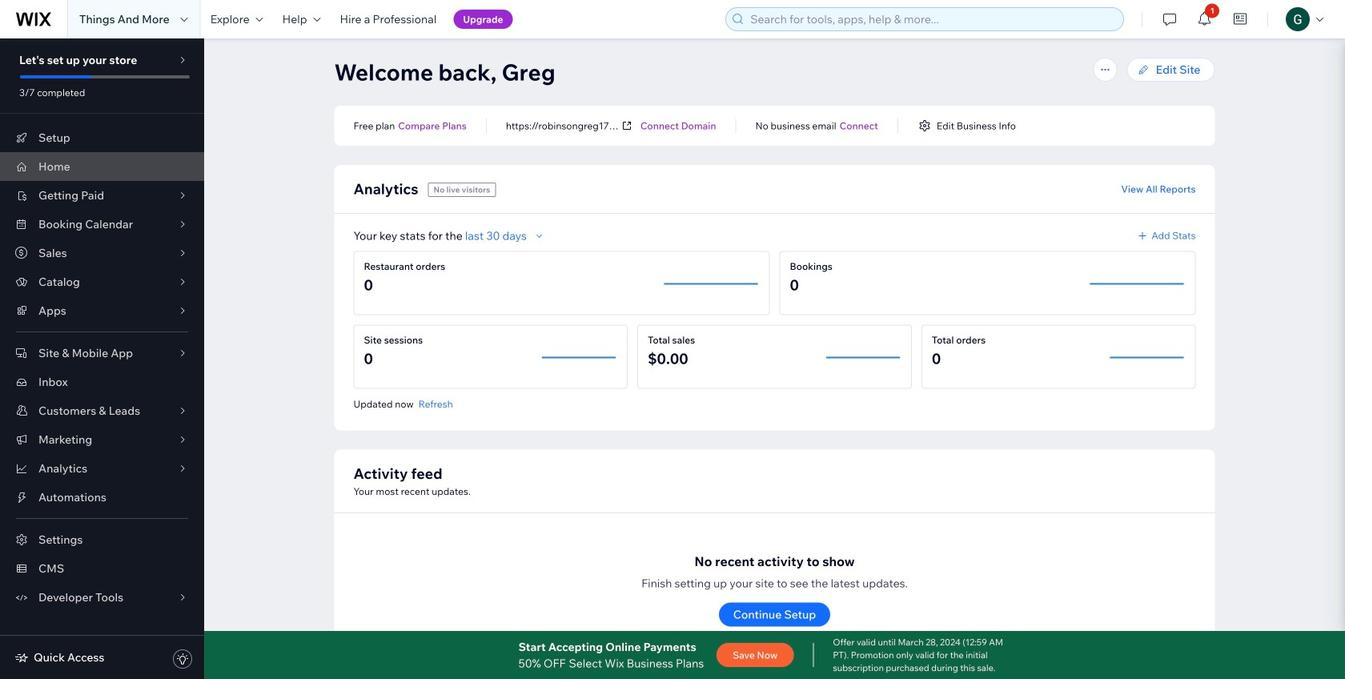 Task type: vqa. For each thing, say whether or not it's contained in the screenshot.
Write an answer text box
no



Task type: describe. For each thing, give the bounding box(es) containing it.
sidebar element
[[0, 38, 204, 679]]

Search for tools, apps, help & more... field
[[746, 8, 1119, 30]]



